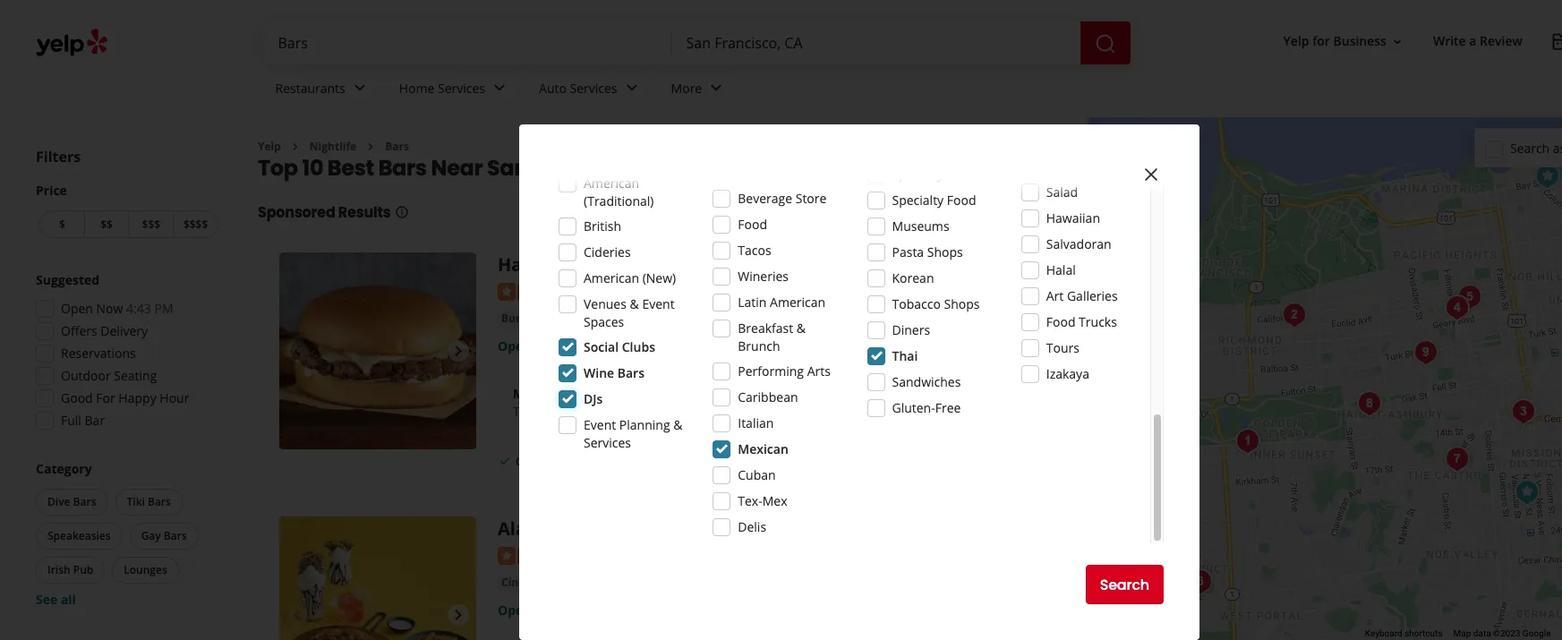 Task type: vqa. For each thing, say whether or not it's contained in the screenshot.
"over"
no



Task type: describe. For each thing, give the bounding box(es) containing it.
best
[[328, 153, 374, 183]]

data
[[1473, 629, 1491, 638]]

menu
[[613, 403, 647, 420]]

himalayan/nepalese
[[1046, 158, 1167, 175]]

nightlife link
[[310, 139, 357, 154]]

see all button
[[36, 591, 76, 608]]

10
[[302, 153, 323, 183]]

off
[[589, 385, 606, 402]]

& for breakfast
[[797, 320, 806, 337]]

dive bars
[[47, 494, 96, 509]]

suggested
[[36, 271, 100, 288]]

happy
[[118, 389, 156, 406]]

16 chevron down v2 image
[[1390, 35, 1405, 49]]

delis
[[738, 518, 766, 535]]

reservations
[[61, 345, 136, 362]]

dahlia lounge image
[[1505, 394, 1541, 430]]

keyboard shortcuts button
[[1365, 628, 1443, 640]]

24 chevron down v2 image for more
[[706, 77, 727, 99]]

beverage store
[[738, 190, 827, 207]]

sandwiches
[[892, 373, 961, 390]]

offers
[[61, 322, 97, 339]]

tiki bars
[[127, 494, 171, 509]]

bars for dive bars
[[73, 494, 96, 509]]

free
[[935, 399, 961, 416]]

0 vertical spatial food
[[947, 192, 976, 209]]

offers delivery
[[61, 322, 148, 339]]

lost and found image
[[1182, 564, 1218, 600]]

tiki
[[127, 494, 145, 509]]

slideshow element for alamo drafthouse cinema new mission
[[279, 517, 476, 640]]

american (traditional) inside the 'search' "dialog"
[[584, 175, 654, 209]]

korean
[[892, 269, 934, 286]]

services for auto services
[[570, 79, 617, 96]]

for
[[96, 389, 115, 406]]

business
[[1334, 33, 1387, 50]]

speakeasies button
[[36, 523, 122, 550]]

california
[[647, 153, 753, 183]]

outdoor seating
[[516, 454, 600, 469]]

more link
[[657, 64, 741, 116]]

hard
[[498, 253, 542, 277]]

24 chevron down v2 image for restaurants
[[349, 77, 370, 99]]

tacos
[[738, 242, 771, 259]]

bar
[[85, 412, 105, 429]]

full
[[61, 412, 81, 429]]

cinema button
[[498, 574, 546, 591]]

alamo drafthouse cinema new mission image
[[279, 517, 476, 640]]

24 chevron down v2 image for home services
[[489, 77, 510, 99]]

social
[[584, 338, 619, 355]]

now
[[96, 300, 123, 317]]

drafthouse
[[560, 517, 661, 541]]

shops for pasta shops
[[927, 244, 963, 261]]

(traditional) inside the 'search' "dialog"
[[584, 192, 654, 209]]

izakaya
[[1046, 365, 1090, 382]]

hard rock cafe link
[[498, 253, 634, 277]]

shops for tobacco shops
[[944, 295, 980, 312]]

specialty food
[[892, 192, 976, 209]]

slideshow element for hard rock cafe
[[279, 253, 476, 450]]

$$$ button
[[128, 210, 173, 238]]

social clubs
[[584, 338, 655, 355]]

food for food
[[738, 216, 767, 233]]

specialty for specialty food
[[892, 192, 944, 209]]

american up british at top left
[[584, 175, 639, 192]]

food trucks
[[1046, 313, 1117, 330]]

results
[[338, 203, 391, 223]]

keyboard shortcuts
[[1365, 629, 1443, 638]]

shortcuts
[[1405, 629, 1443, 638]]

cinema inside cinema button
[[501, 574, 542, 590]]

2 vertical spatial open
[[498, 601, 531, 618]]

more
[[727, 403, 759, 420]]

good for happy hour
[[61, 389, 189, 406]]

british
[[584, 218, 621, 235]]

services inside event planning & services
[[584, 434, 631, 451]]

16 chevron right v2 image for bars
[[364, 139, 378, 154]]

thai
[[892, 347, 918, 364]]

latin american
[[738, 294, 826, 311]]

yelp for "yelp" "link"
[[258, 139, 281, 154]]

bars for tiki bars
[[148, 494, 171, 509]]

(1.1k
[[623, 281, 651, 298]]

(traditional) inside american (traditional) 'button'
[[612, 310, 678, 326]]

kennedy's indian curry house & irish pub image
[[1530, 158, 1562, 194]]

italian
[[738, 415, 774, 432]]

irish
[[47, 562, 70, 577]]

outdoor for outdoor seating
[[61, 367, 111, 384]]

bars link
[[385, 139, 409, 154]]

gay
[[141, 528, 161, 543]]

rock
[[546, 253, 590, 277]]

auto
[[539, 79, 567, 96]]

open for now
[[61, 300, 93, 317]]

american (new)
[[584, 269, 676, 286]]

djs
[[584, 390, 603, 407]]

16 chevron right v2 image for nightlife
[[288, 139, 302, 154]]

business categories element
[[261, 64, 1562, 116]]

salad
[[1046, 184, 1078, 201]]

irish pub
[[47, 562, 93, 577]]

bars for gay bars
[[164, 528, 187, 543]]

san
[[487, 153, 528, 183]]

$$$$ button
[[173, 210, 218, 238]]

$$ button
[[84, 210, 128, 238]]

fermentation lab image
[[1452, 279, 1488, 315]]

tobacco
[[892, 295, 941, 312]]

search as
[[1510, 139, 1562, 156]]

©2023
[[1493, 629, 1521, 638]]

sponsored
[[258, 203, 335, 223]]

hard rock cafe
[[498, 253, 634, 277]]

hour
[[160, 389, 189, 406]]

map
[[1454, 629, 1471, 638]]

next image
[[448, 341, 469, 362]]

search for search
[[1100, 574, 1150, 595]]

2.8 star rating image
[[498, 283, 594, 301]]

16 checkmark v2 image
[[498, 454, 512, 468]]

caribbean
[[738, 389, 798, 406]]

1 vertical spatial hard rock cafe image
[[279, 253, 476, 450]]

auto services link
[[525, 64, 657, 116]]

category
[[36, 460, 92, 477]]

speakeasies
[[47, 528, 111, 543]]

good
[[61, 389, 93, 406]]

food for food trucks
[[1046, 313, 1076, 330]]

museums
[[892, 218, 950, 235]]

search button
[[1086, 565, 1164, 604]]

venues
[[584, 295, 627, 312]]

hawaiian
[[1046, 209, 1100, 227]]

american (traditional) inside 'button'
[[557, 310, 678, 326]]



Task type: locate. For each thing, give the bounding box(es) containing it.
1 vertical spatial search
[[1100, 574, 1150, 595]]

cinema down 3.5 star rating image
[[501, 574, 542, 590]]

16 chevron right v2 image right "yelp" "link"
[[288, 139, 302, 154]]

1 16 chevron right v2 image from the left
[[288, 139, 302, 154]]

pm inside group
[[154, 300, 173, 317]]

0 vertical spatial shops
[[927, 244, 963, 261]]

kids
[[586, 403, 609, 420]]

mission
[[783, 517, 851, 541]]

2 vertical spatial food
[[1046, 313, 1076, 330]]

specialty for specialty schools
[[892, 166, 944, 183]]

1 horizontal spatial event
[[642, 295, 675, 312]]

0 vertical spatial outdoor
[[61, 367, 111, 384]]

the sage & drifter image
[[1230, 423, 1265, 459]]

1 slideshow element from the top
[[279, 253, 476, 450]]

mini bar sf image
[[1408, 335, 1444, 371]]

1 vertical spatial event
[[584, 416, 616, 433]]

here
[[610, 385, 640, 402]]

art
[[1046, 287, 1064, 304]]

2 specialty from the top
[[892, 192, 944, 209]]

burgers button
[[498, 310, 547, 328]]

& inside event planning & services
[[673, 416, 683, 433]]

1 vertical spatial shops
[[944, 295, 980, 312]]

diners
[[892, 321, 930, 338]]

1 vertical spatial american (traditional)
[[557, 310, 678, 326]]

american up breakfast
[[770, 294, 826, 311]]

yelp inside button
[[1283, 33, 1309, 50]]

16 chevron right v2 image left the bars "link"
[[364, 139, 378, 154]]

1 vertical spatial group
[[32, 460, 222, 609]]

0 horizontal spatial event
[[584, 416, 616, 433]]

1 horizontal spatial food
[[947, 192, 976, 209]]

0 horizontal spatial food
[[738, 216, 767, 233]]

nightlife
[[310, 139, 357, 154]]

specialty up the specialty food
[[892, 166, 944, 183]]

reviews)
[[654, 281, 702, 298]]

hard rock cafe image
[[1557, 128, 1562, 164], [279, 253, 476, 450]]

pub
[[73, 562, 93, 577]]

1 specialty from the top
[[892, 166, 944, 183]]

group containing category
[[32, 460, 222, 609]]

shops right tobacco
[[944, 295, 980, 312]]

outdoor for outdoor seating
[[516, 454, 560, 469]]

top
[[258, 153, 298, 183]]

as
[[1553, 139, 1562, 156]]

24 chevron down v2 image
[[349, 77, 370, 99], [489, 77, 510, 99]]

(traditional) down 2.8 (1.1k reviews)
[[612, 310, 678, 326]]

0 vertical spatial pm
[[154, 300, 173, 317]]

latin
[[738, 294, 767, 311]]

alamo
[[498, 517, 555, 541]]

auto services
[[539, 79, 617, 96]]

search left as
[[1510, 139, 1550, 156]]

$
[[59, 217, 65, 232]]

american (traditional) link
[[554, 310, 682, 328]]

1 horizontal spatial cinema
[[665, 517, 733, 541]]

american (traditional)
[[584, 175, 654, 209], [557, 310, 678, 326]]

slideshow element
[[279, 253, 476, 450], [279, 517, 476, 640]]

outdoor
[[61, 367, 111, 384], [516, 454, 560, 469]]

specialty up museums
[[892, 192, 944, 209]]

zam zam image
[[1351, 386, 1387, 422]]

search dialog
[[0, 0, 1562, 640]]

& inside breakfast & brunch
[[797, 320, 806, 337]]

food up tours
[[1046, 313, 1076, 330]]

open down cinema button
[[498, 601, 531, 618]]

tobacco shops
[[892, 295, 980, 312]]

open up offers
[[61, 300, 93, 317]]

16 chevron right v2 image
[[288, 139, 302, 154], [364, 139, 378, 154]]

user actions element
[[1269, 25, 1562, 61]]

event
[[642, 295, 675, 312], [584, 416, 616, 433]]

cuban
[[738, 466, 776, 483]]

food down schools
[[947, 192, 976, 209]]

0 vertical spatial open
[[61, 300, 93, 317]]

1 horizontal spatial pm
[[599, 337, 618, 354]]

salvadoran
[[1046, 235, 1112, 252]]

group
[[30, 271, 222, 435], [32, 460, 222, 609]]

review
[[1480, 33, 1523, 50]]

bars for cocktail bars
[[739, 310, 763, 326]]

services
[[438, 79, 485, 96], [570, 79, 617, 96], [584, 434, 631, 451]]

0 vertical spatial hard rock cafe image
[[1557, 128, 1562, 164]]

last call bar image
[[1439, 441, 1475, 477]]

tiki bars button
[[115, 489, 183, 516]]

24 chevron down v2 image inside home services link
[[489, 77, 510, 99]]

$$
[[101, 217, 113, 232]]

yelp link
[[258, 139, 281, 154]]

art galleries
[[1046, 287, 1118, 304]]

event inside event planning & services
[[584, 416, 616, 433]]

search inside 'button'
[[1100, 574, 1150, 595]]

specialty schools
[[892, 166, 992, 183]]

1 vertical spatial yelp
[[258, 139, 281, 154]]

keyboard
[[1365, 629, 1403, 638]]

dive bars button
[[36, 489, 108, 516]]

& inside venues & event spaces
[[630, 295, 639, 312]]

2 16 chevron right v2 image from the left
[[364, 139, 378, 154]]

(new)
[[643, 269, 676, 286]]

2 slideshow element from the top
[[279, 517, 476, 640]]

specialty
[[892, 166, 944, 183], [892, 192, 944, 209]]

full bar
[[61, 412, 105, 429]]

0 vertical spatial search
[[1510, 139, 1550, 156]]

0 vertical spatial specialty
[[892, 166, 944, 183]]

arts
[[807, 363, 831, 380]]

near
[[431, 153, 483, 183]]

services for home services
[[438, 79, 485, 96]]

24 chevron down v2 image
[[621, 77, 642, 99], [706, 77, 727, 99]]

0 vertical spatial group
[[30, 271, 222, 435]]

0 horizontal spatial 24 chevron down v2 image
[[621, 77, 642, 99]]

american inside 'button'
[[557, 310, 609, 326]]

open until 10:00 pm
[[498, 337, 618, 354]]

0 vertical spatial &
[[630, 295, 639, 312]]

0 vertical spatial (traditional)
[[584, 192, 654, 209]]

1 vertical spatial pm
[[599, 337, 618, 354]]

yelp for business
[[1283, 33, 1387, 50]]

outdoor seating
[[61, 367, 157, 384]]

group containing suggested
[[30, 271, 222, 435]]

bars for wine bars
[[618, 364, 645, 381]]

write
[[1433, 33, 1466, 50]]

restaurants link
[[261, 64, 385, 116]]

24 chevron down v2 image inside auto services link
[[621, 77, 642, 99]]

1 vertical spatial open
[[498, 337, 531, 354]]

& for venues
[[630, 295, 639, 312]]

1 horizontal spatial hard rock cafe image
[[1557, 128, 1562, 164]]

0 horizontal spatial pm
[[154, 300, 173, 317]]

None search field
[[264, 21, 1134, 64]]

venues & event spaces
[[584, 295, 675, 330]]

0 horizontal spatial outdoor
[[61, 367, 111, 384]]

next image
[[448, 605, 469, 626]]

1 vertical spatial &
[[797, 320, 806, 337]]

cocktail bars link
[[689, 310, 766, 328]]

cinema left delis
[[665, 517, 733, 541]]

halal
[[1046, 261, 1076, 278]]

pm for open until 10:00 pm
[[599, 337, 618, 354]]

1 vertical spatial specialty
[[892, 192, 944, 209]]

cideries
[[584, 244, 631, 261]]

seating
[[562, 454, 600, 469]]

price group
[[36, 182, 222, 242]]

the social study image
[[1439, 290, 1475, 326]]

0 horizontal spatial &
[[630, 295, 639, 312]]

shops down museums
[[927, 244, 963, 261]]

1 vertical spatial cinema
[[501, 574, 542, 590]]

fisherman's
[[773, 310, 844, 328]]

alamo drafthouse cinema new mission
[[498, 517, 851, 541]]

yelp for business button
[[1276, 25, 1412, 58]]

food
[[947, 192, 976, 209], [738, 216, 767, 233], [1046, 313, 1076, 330]]

home
[[399, 79, 435, 96]]

0 horizontal spatial hard rock cafe image
[[279, 253, 476, 450]]

fisherman's wharf
[[773, 310, 883, 328]]

24 chevron down v2 image inside restaurants link
[[349, 77, 370, 99]]

search image
[[1094, 33, 1116, 54]]

3.5 star rating image
[[498, 547, 594, 565]]

event down djs
[[584, 416, 616, 433]]

price
[[36, 182, 67, 199]]

1 vertical spatial (traditional)
[[612, 310, 678, 326]]

breakfast
[[738, 320, 793, 337]]

pm for open now 4:43 pm
[[154, 300, 173, 317]]

for
[[1313, 33, 1330, 50]]

0 horizontal spatial search
[[1100, 574, 1150, 595]]

event planning & services
[[584, 416, 683, 451]]

projects image
[[1552, 32, 1562, 54]]

24 chevron down v2 image inside the more 'link'
[[706, 77, 727, 99]]

close image
[[1141, 164, 1162, 185]]

1 horizontal spatial 24 chevron down v2 image
[[706, 77, 727, 99]]

see all
[[36, 591, 76, 608]]

0 horizontal spatial 24 chevron down v2 image
[[349, 77, 370, 99]]

open for until
[[498, 337, 531, 354]]

open down burgers link on the left of the page
[[498, 337, 531, 354]]

1 24 chevron down v2 image from the left
[[349, 77, 370, 99]]

24 chevron down v2 image left the auto
[[489, 77, 510, 99]]

until
[[535, 337, 561, 354]]

gluten-
[[892, 399, 935, 416]]

1 horizontal spatial search
[[1510, 139, 1550, 156]]

seating
[[114, 367, 157, 384]]

1 vertical spatial slideshow element
[[279, 517, 476, 640]]

performing
[[738, 363, 804, 380]]

magic
[[513, 385, 550, 402]]

0 vertical spatial cinema
[[665, 517, 733, 541]]

2 24 chevron down v2 image from the left
[[489, 77, 510, 99]]

1 horizontal spatial yelp
[[1283, 33, 1309, 50]]

(traditional) up british at top left
[[584, 192, 654, 209]]

0 vertical spatial event
[[642, 295, 675, 312]]

map region
[[1003, 67, 1562, 640]]

16 info v2 image
[[394, 205, 409, 220]]

pm right the 4:43
[[154, 300, 173, 317]]

2 24 chevron down v2 image from the left
[[706, 77, 727, 99]]

outdoor up good
[[61, 367, 111, 384]]

schools
[[947, 166, 992, 183]]

1 vertical spatial food
[[738, 216, 767, 233]]

shops
[[927, 244, 963, 261], [944, 295, 980, 312]]

wine
[[584, 364, 614, 381]]

previous image
[[286, 605, 308, 626]]

1 horizontal spatial &
[[673, 416, 683, 433]]

search for search as
[[1510, 139, 1550, 156]]

cocktail
[[693, 310, 736, 326]]

cinema
[[665, 517, 733, 541], [501, 574, 542, 590]]

services up seating
[[584, 434, 631, 451]]

2 horizontal spatial food
[[1046, 313, 1076, 330]]

2 horizontal spatial &
[[797, 320, 806, 337]]

open now 4:43 pm
[[61, 300, 173, 317]]

food up tacos
[[738, 216, 767, 233]]

pm down spaces
[[599, 337, 618, 354]]

0 vertical spatial slideshow element
[[279, 253, 476, 450]]

sponsored results
[[258, 203, 391, 223]]

new
[[558, 403, 583, 420]]

1 horizontal spatial outdoor
[[516, 454, 560, 469]]

american
[[584, 175, 639, 192], [584, 269, 639, 286], [770, 294, 826, 311], [557, 310, 609, 326]]

pasta
[[892, 244, 924, 261]]

24 chevron down v2 image right more
[[706, 77, 727, 99]]

tex-
[[738, 492, 763, 509]]

0 vertical spatial yelp
[[1283, 33, 1309, 50]]

24 chevron down v2 image right auto services
[[621, 77, 642, 99]]

1 horizontal spatial 24 chevron down v2 image
[[489, 77, 510, 99]]

0 horizontal spatial yelp
[[258, 139, 281, 154]]

yelp left 10
[[258, 139, 281, 154]]

bars inside the 'search' "dialog"
[[618, 364, 645, 381]]

bars inside 'button'
[[73, 494, 96, 509]]

previous image
[[286, 341, 308, 362]]

yelp left for
[[1283, 33, 1309, 50]]

event down the (new) on the top of the page
[[642, 295, 675, 312]]

yelp for yelp for business
[[1283, 33, 1309, 50]]

0 horizontal spatial cinema
[[501, 574, 542, 590]]

alamo drafthouse cinema new mission image
[[1509, 475, 1545, 510]]

2 vertical spatial &
[[673, 416, 683, 433]]

0 horizontal spatial 16 chevron right v2 image
[[288, 139, 302, 154]]

store
[[796, 190, 827, 207]]

1 24 chevron down v2 image from the left
[[621, 77, 642, 99]]

24 chevron down v2 image for auto services
[[621, 77, 642, 99]]

24 chevron down v2 image right restaurants
[[349, 77, 370, 99]]

services right the auto
[[570, 79, 617, 96]]

1 vertical spatial outdoor
[[516, 454, 560, 469]]

scarlet lounge image
[[1276, 297, 1312, 333]]

american down cideries
[[584, 269, 639, 286]]

planning
[[619, 416, 670, 433]]

american up "10:00"
[[557, 310, 609, 326]]

outdoor right 16 checkmark v2 image
[[516, 454, 560, 469]]

event inside venues & event spaces
[[642, 295, 675, 312]]

services right home
[[438, 79, 485, 96]]

delivery
[[101, 322, 148, 339]]

0 vertical spatial american (traditional)
[[584, 175, 654, 209]]

1 horizontal spatial 16 chevron right v2 image
[[364, 139, 378, 154]]

search left lost and found icon
[[1100, 574, 1150, 595]]



